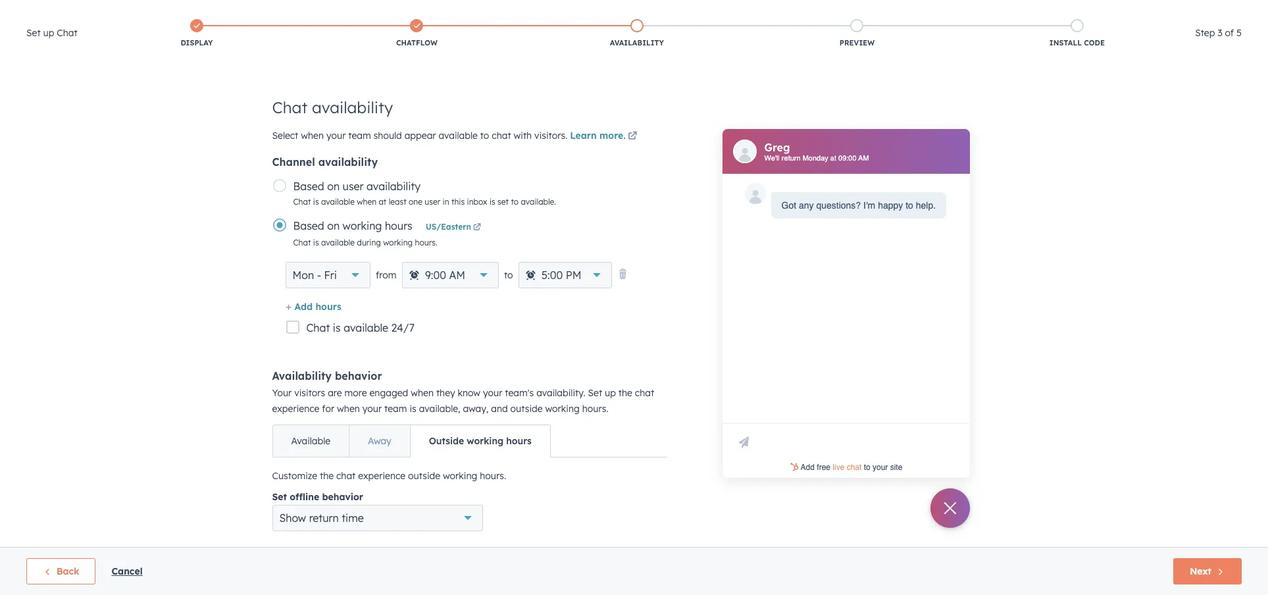 Task type: vqa. For each thing, say whether or not it's contained in the screenshot.
What do you want to set up first?
no



Task type: describe. For each thing, give the bounding box(es) containing it.
available for during
[[321, 238, 355, 248]]

when left they
[[411, 387, 434, 399]]

set for set offline behavior
[[272, 491, 287, 503]]

next button
[[1174, 558, 1242, 585]]

available
[[291, 435, 331, 447]]

chat is available during working hours.
[[293, 238, 438, 248]]

available.
[[521, 197, 556, 207]]

available right appear
[[439, 130, 478, 142]]

any
[[799, 200, 814, 211]]

when down based on user availability
[[357, 197, 377, 207]]

happy
[[878, 200, 903, 211]]

need
[[359, 10, 380, 22]]

up inside availability behavior your visitors are more engaged when they know your team's availability. set up the chat experience for when your team is available, away, and outside working hours.
[[605, 387, 616, 399]]

greg we'll return monday at 09:00 am
[[765, 141, 869, 162]]

chat inside the show return time tab panel
[[336, 470, 356, 482]]

customize
[[272, 470, 317, 482]]

install code
[[1050, 38, 1105, 47]]

select
[[272, 130, 298, 142]]

0 vertical spatial team
[[348, 130, 371, 142]]

on for working
[[327, 219, 340, 232]]

engaged
[[370, 387, 408, 399]]

3
[[1218, 27, 1223, 39]]

set for set up chat
[[26, 27, 41, 39]]

behavior inside the show return time tab panel
[[322, 491, 363, 503]]

least
[[389, 197, 407, 207]]

marketing hub professional trial has ended. have questions or need help?
[[41, 9, 406, 22]]

talk to sales button
[[411, 8, 474, 25]]

5:00
[[542, 269, 563, 282]]

available link
[[273, 425, 349, 457]]

customize the chat experience outside working hours.
[[272, 470, 506, 482]]

availability for availability behavior your visitors are more engaged when they know your team's availability. set up the chat experience for when your team is available, away, and outside working hours.
[[272, 369, 332, 382]]

channel
[[272, 155, 315, 169]]

code
[[1084, 38, 1105, 47]]

this
[[452, 197, 465, 207]]

is inside availability behavior your visitors are more engaged when they know your team's availability. set up the chat experience for when your team is available, away, and outside working hours.
[[410, 403, 417, 415]]

return inside show return time 'popup button'
[[309, 512, 339, 525]]

team inside availability behavior your visitors are more engaged when they know your team's availability. set up the chat experience for when your team is available, away, and outside working hours.
[[384, 403, 407, 415]]

list containing display
[[87, 16, 1188, 51]]

hours inside button
[[316, 301, 342, 313]]

learn more. link
[[570, 129, 640, 145]]

1 horizontal spatial hours
[[385, 219, 413, 232]]

on for user
[[327, 180, 340, 193]]

cancel button
[[112, 564, 143, 579]]

got any questions? i'm happy to help.
[[782, 200, 936, 211]]

more.
[[600, 130, 626, 142]]

agent says: got any questions? i'm happy to help. element
[[782, 197, 936, 213]]

outside inside the show return time tab panel
[[408, 470, 440, 482]]

marketplaces image
[[1095, 39, 1107, 51]]

know
[[458, 387, 481, 399]]

chat is available 24/7
[[306, 321, 415, 334]]

hours inside tab list
[[506, 435, 532, 447]]

experience inside availability behavior your visitors are more engaged when they know your team's availability. set up the chat experience for when your team is available, away, and outside working hours.
[[272, 403, 320, 415]]

outside
[[429, 435, 464, 447]]

to left with
[[480, 130, 489, 142]]

chat inside availability behavior your visitors are more engaged when they know your team's availability. set up the chat experience for when your team is available, away, and outside working hours.
[[635, 387, 654, 399]]

mon - fri button
[[285, 262, 371, 288]]

is left 'set'
[[490, 197, 496, 207]]

the inside tab panel
[[320, 470, 334, 482]]

1 vertical spatial user
[[425, 197, 441, 207]]

learn more.
[[570, 130, 626, 142]]

link opens in a new window image for select when your team should appear available to chat with visitors.
[[628, 129, 637, 145]]

link opens in a new window image for based on working hours
[[473, 222, 481, 234]]

to inside button
[[436, 11, 444, 21]]

show return time
[[279, 512, 364, 525]]

during
[[357, 238, 381, 248]]

team's
[[505, 387, 534, 399]]

working down away,
[[467, 435, 504, 447]]

for
[[322, 403, 334, 415]]

chat for chat is available when at least one user in this inbox is set to available.
[[293, 197, 311, 207]]

hubspot link
[[16, 36, 49, 51]]

more
[[345, 387, 367, 399]]

chat inside heading
[[57, 27, 77, 39]]

one
[[409, 197, 423, 207]]

is for chat is available 24/7
[[333, 321, 341, 334]]

is for chat is available during working hours.
[[313, 238, 319, 248]]

0 horizontal spatial your
[[326, 130, 346, 142]]

select when your team should appear available to chat with visitors.
[[272, 130, 568, 142]]

or
[[347, 10, 356, 22]]

outside working hours
[[429, 435, 532, 447]]

have
[[278, 10, 300, 22]]

to right 'set'
[[511, 197, 519, 207]]

preview list item
[[747, 16, 968, 51]]

music button
[[1186, 33, 1251, 54]]

chatflow completed list item
[[307, 16, 527, 51]]

us/eastern link
[[426, 222, 483, 234]]

away
[[368, 435, 391, 447]]

9:00 am button
[[402, 262, 499, 288]]

step
[[1196, 27, 1215, 39]]

and
[[491, 403, 508, 415]]

chat availability
[[272, 97, 393, 117]]

tab list containing available
[[272, 425, 551, 458]]

add hours
[[295, 301, 342, 313]]

back button
[[26, 558, 96, 585]]

hubspot-live-chat-viral-iframe element
[[725, 461, 967, 475]]

outside working hours link
[[410, 425, 550, 457]]

appear
[[405, 130, 436, 142]]

install code list item
[[968, 16, 1188, 51]]

i'm
[[864, 200, 876, 211]]

-
[[317, 269, 321, 282]]

availability list item
[[527, 16, 747, 51]]

working inside the show return time tab panel
[[443, 470, 478, 482]]

ended.
[[237, 9, 272, 22]]

calling icon button
[[1062, 35, 1084, 52]]

visitors.
[[535, 130, 568, 142]]

up inside set up chat heading
[[43, 27, 54, 39]]

add hours button
[[285, 299, 342, 317]]

hub
[[98, 9, 119, 22]]

preview
[[840, 38, 875, 47]]

2 vertical spatial availability
[[367, 180, 421, 193]]

install
[[1050, 38, 1082, 47]]

available,
[[419, 403, 461, 415]]

display
[[181, 38, 213, 47]]

return inside greg we'll return monday at 09:00 am
[[782, 154, 801, 162]]

working up 'chat is available during working hours.'
[[343, 219, 382, 232]]

link opens in a new window image for based on working hours
[[473, 224, 481, 232]]

based for based on user availability
[[293, 180, 324, 193]]

0 horizontal spatial hours.
[[415, 238, 438, 248]]

channel availability
[[272, 155, 378, 169]]



Task type: locate. For each thing, give the bounding box(es) containing it.
0 vertical spatial availability
[[312, 97, 393, 117]]

your
[[272, 387, 292, 399]]

hubspot image
[[24, 36, 39, 51]]

0 horizontal spatial experience
[[272, 403, 320, 415]]

1 vertical spatial team
[[384, 403, 407, 415]]

hours right add
[[316, 301, 342, 313]]

1 vertical spatial outside
[[408, 470, 440, 482]]

chat up "mon"
[[293, 238, 311, 248]]

based on user availability
[[293, 180, 421, 193]]

behavior up more
[[335, 369, 382, 382]]

am
[[859, 154, 869, 162], [449, 269, 465, 282]]

am inside greg we'll return monday at 09:00 am
[[859, 154, 869, 162]]

1 horizontal spatial hours.
[[480, 470, 506, 482]]

0 vertical spatial the
[[619, 387, 633, 399]]

available for when
[[321, 197, 355, 207]]

at for chat
[[379, 197, 387, 207]]

2 horizontal spatial set
[[588, 387, 602, 399]]

0 horizontal spatial chat
[[336, 470, 356, 482]]

based
[[293, 180, 324, 193], [293, 219, 324, 232]]

cancel
[[112, 565, 143, 577]]

show return time button
[[272, 505, 483, 531]]

mon
[[293, 269, 314, 282]]

link opens in a new window image
[[628, 132, 637, 142], [473, 224, 481, 232]]

chat up select
[[272, 97, 308, 117]]

chat for chat availability
[[272, 97, 308, 117]]

away,
[[463, 403, 489, 415]]

availability
[[610, 38, 664, 47], [272, 369, 332, 382]]

marketing
[[41, 9, 95, 22]]

chat down add hours button
[[306, 321, 330, 334]]

09:00
[[839, 154, 857, 162]]

link opens in a new window image down inbox
[[473, 222, 481, 234]]

1 vertical spatial behavior
[[322, 491, 363, 503]]

1 horizontal spatial up
[[605, 387, 616, 399]]

availability for channel availability
[[318, 155, 378, 169]]

1 based from the top
[[293, 180, 324, 193]]

link opens in a new window image right more.
[[628, 129, 637, 145]]

chatflow
[[396, 38, 438, 47]]

2 horizontal spatial your
[[483, 387, 503, 399]]

1 horizontal spatial the
[[619, 387, 633, 399]]

1 vertical spatial based
[[293, 219, 324, 232]]

link opens in a new window image
[[628, 129, 637, 145], [473, 222, 481, 234]]

hours down the and
[[506, 435, 532, 447]]

outside down team's
[[511, 403, 543, 415]]

availability inside list item
[[610, 38, 664, 47]]

1 horizontal spatial at
[[831, 154, 837, 162]]

available down based on user availability
[[321, 197, 355, 207]]

in
[[443, 197, 449, 207]]

with
[[514, 130, 532, 142]]

2 vertical spatial chat
[[336, 470, 356, 482]]

1 on from the top
[[327, 180, 340, 193]]

availability for availability
[[610, 38, 664, 47]]

the up set offline behavior
[[320, 470, 334, 482]]

availability.
[[537, 387, 586, 399]]

am right 9:00 on the top of page
[[449, 269, 465, 282]]

on up 'chat is available during working hours.'
[[327, 219, 340, 232]]

0 vertical spatial on
[[327, 180, 340, 193]]

hours down least
[[385, 219, 413, 232]]

availability for chat availability
[[312, 97, 393, 117]]

when right select
[[301, 130, 324, 142]]

display completed list item
[[87, 16, 307, 51]]

2 horizontal spatial chat
[[635, 387, 654, 399]]

to left 'help.'
[[906, 200, 914, 211]]

available
[[439, 130, 478, 142], [321, 197, 355, 207], [321, 238, 355, 248], [344, 321, 388, 334]]

when down more
[[337, 403, 360, 415]]

1 vertical spatial availability
[[318, 155, 378, 169]]

are
[[328, 387, 342, 399]]

at for greg
[[831, 154, 837, 162]]

0 vertical spatial hours.
[[415, 238, 438, 248]]

inbox
[[467, 197, 487, 207]]

0 horizontal spatial set
[[26, 27, 41, 39]]

1 vertical spatial set
[[588, 387, 602, 399]]

1 horizontal spatial availability
[[610, 38, 664, 47]]

0 vertical spatial experience
[[272, 403, 320, 415]]

9:00
[[425, 269, 446, 282]]

0 vertical spatial behavior
[[335, 369, 382, 382]]

1 horizontal spatial user
[[425, 197, 441, 207]]

up right "hubspot" icon
[[43, 27, 54, 39]]

1 horizontal spatial chat
[[492, 130, 511, 142]]

1 horizontal spatial am
[[859, 154, 869, 162]]

0 horizontal spatial link opens in a new window image
[[473, 224, 481, 232]]

0 horizontal spatial up
[[43, 27, 54, 39]]

up right 'availability.'
[[605, 387, 616, 399]]

menu
[[988, 33, 1253, 54]]

0 vertical spatial your
[[326, 130, 346, 142]]

1 vertical spatial the
[[320, 470, 334, 482]]

availability
[[312, 97, 393, 117], [318, 155, 378, 169], [367, 180, 421, 193]]

the
[[619, 387, 633, 399], [320, 470, 334, 482]]

0 vertical spatial set
[[26, 27, 41, 39]]

time
[[342, 512, 364, 525]]

based for based on working hours
[[293, 219, 324, 232]]

experience down the away
[[358, 470, 406, 482]]

set offline behavior
[[272, 491, 363, 503]]

set
[[498, 197, 509, 207]]

availability up based on user availability
[[318, 155, 378, 169]]

chat down channel
[[293, 197, 311, 207]]

chat is available when at least one user in this inbox is set to available.
[[293, 197, 556, 207]]

0 horizontal spatial team
[[348, 130, 371, 142]]

link opens in a new window image down inbox
[[473, 224, 481, 232]]

hours. inside the show return time tab panel
[[480, 470, 506, 482]]

2 vertical spatial set
[[272, 491, 287, 503]]

1 horizontal spatial link opens in a new window image
[[628, 132, 637, 142]]

greg
[[765, 141, 790, 154]]

up
[[43, 27, 54, 39], [605, 387, 616, 399]]

1 vertical spatial your
[[483, 387, 503, 399]]

behavior inside availability behavior your visitors are more engaged when they know your team's availability. set up the chat experience for when your team is available, away, and outside working hours.
[[335, 369, 382, 382]]

1 horizontal spatial set
[[272, 491, 287, 503]]

1 vertical spatial link opens in a new window image
[[473, 222, 481, 234]]

of
[[1226, 27, 1234, 39]]

working right during
[[383, 238, 413, 248]]

link opens in a new window image inside learn more. link
[[628, 132, 637, 142]]

working down 'availability.'
[[545, 403, 580, 415]]

1 vertical spatial chat
[[635, 387, 654, 399]]

1 horizontal spatial team
[[384, 403, 407, 415]]

to left 5:00
[[504, 269, 513, 281]]

0 horizontal spatial hours
[[316, 301, 342, 313]]

2 horizontal spatial hours.
[[582, 403, 609, 415]]

1 vertical spatial am
[[449, 269, 465, 282]]

experience down your
[[272, 403, 320, 415]]

talk
[[419, 11, 434, 21]]

fri
[[324, 269, 337, 282]]

hours. down 'availability.'
[[582, 403, 609, 415]]

team down the 'engaged' at left
[[384, 403, 407, 415]]

0 vertical spatial hours
[[385, 219, 413, 232]]

0 vertical spatial chat
[[492, 130, 511, 142]]

greg robinson image
[[1194, 38, 1206, 49]]

2 based from the top
[[293, 219, 324, 232]]

to
[[436, 11, 444, 21], [480, 130, 489, 142], [511, 197, 519, 207], [906, 200, 914, 211], [504, 269, 513, 281]]

1 vertical spatial on
[[327, 219, 340, 232]]

upgrade
[[1012, 39, 1049, 50]]

1 vertical spatial availability
[[272, 369, 332, 382]]

sales
[[446, 11, 466, 21]]

working down outside
[[443, 470, 478, 482]]

got
[[782, 200, 797, 211]]

next
[[1190, 565, 1212, 577]]

2 vertical spatial hours
[[506, 435, 532, 447]]

is for chat is available when at least one user in this inbox is set to available.
[[313, 197, 319, 207]]

talk to sales
[[419, 11, 466, 21]]

is left available,
[[410, 403, 417, 415]]

link opens in a new window image inside us/eastern link
[[473, 224, 481, 232]]

available down based on working hours
[[321, 238, 355, 248]]

back
[[57, 565, 79, 577]]

tab list
[[272, 425, 551, 458]]

on down channel availability
[[327, 180, 340, 193]]

at inside greg we'll return monday at 09:00 am
[[831, 154, 837, 162]]

0 vertical spatial based
[[293, 180, 324, 193]]

when
[[301, 130, 324, 142], [357, 197, 377, 207], [411, 387, 434, 399], [337, 403, 360, 415]]

available for 24/7
[[344, 321, 388, 334]]

monday
[[803, 154, 829, 162]]

1 horizontal spatial return
[[782, 154, 801, 162]]

0 horizontal spatial user
[[343, 180, 364, 193]]

0 vertical spatial return
[[782, 154, 801, 162]]

away link
[[349, 425, 410, 457]]

at left 09:00
[[831, 154, 837, 162]]

chat for chat is available 24/7
[[306, 321, 330, 334]]

0 vertical spatial up
[[43, 27, 54, 39]]

0 vertical spatial availability
[[610, 38, 664, 47]]

availability inside availability behavior your visitors are more engaged when they know your team's availability. set up the chat experience for when your team is available, away, and outside working hours.
[[272, 369, 332, 382]]

your down chat availability
[[326, 130, 346, 142]]

at
[[831, 154, 837, 162], [379, 197, 387, 207]]

2 horizontal spatial hours
[[506, 435, 532, 447]]

the inside availability behavior your visitors are more engaged when they know your team's availability. set up the chat experience for when your team is available, away, and outside working hours.
[[619, 387, 633, 399]]

0 horizontal spatial return
[[309, 512, 339, 525]]

1 horizontal spatial experience
[[358, 470, 406, 482]]

outside inside availability behavior your visitors are more engaged when they know your team's availability. set up the chat experience for when your team is available, away, and outside working hours.
[[511, 403, 543, 415]]

5:00 pm button
[[518, 262, 612, 288]]

availability behavior your visitors are more engaged when they know your team's availability. set up the chat experience for when your team is available, away, and outside working hours.
[[272, 369, 654, 415]]

menu item
[[1058, 33, 1060, 54]]

marketplaces button
[[1087, 33, 1114, 54]]

availability up the should
[[312, 97, 393, 117]]

availability up least
[[367, 180, 421, 193]]

0 vertical spatial am
[[859, 154, 869, 162]]

hours. down outside working hours on the bottom left of page
[[480, 470, 506, 482]]

your down more
[[363, 403, 382, 415]]

mon - fri
[[293, 269, 337, 282]]

1 vertical spatial hours
[[316, 301, 342, 313]]

am right 09:00
[[859, 154, 869, 162]]

list
[[87, 16, 1188, 51]]

available left 24/7
[[344, 321, 388, 334]]

0 horizontal spatial at
[[379, 197, 387, 207]]

is down channel availability
[[313, 197, 319, 207]]

user
[[343, 180, 364, 193], [425, 197, 441, 207]]

menu containing music
[[988, 33, 1253, 54]]

0 vertical spatial user
[[343, 180, 364, 193]]

0 vertical spatial link opens in a new window image
[[628, 132, 637, 142]]

link opens in a new window image right more.
[[628, 132, 637, 142]]

based on working hours
[[293, 219, 413, 232]]

behavior
[[335, 369, 382, 382], [322, 491, 363, 503]]

9:00 am
[[425, 269, 465, 282]]

they
[[436, 387, 455, 399]]

calling icon image
[[1067, 38, 1079, 50]]

offline
[[290, 491, 319, 503]]

questions
[[303, 10, 345, 22]]

hours
[[385, 219, 413, 232], [316, 301, 342, 313], [506, 435, 532, 447]]

0 horizontal spatial am
[[449, 269, 465, 282]]

0 vertical spatial outside
[[511, 403, 543, 415]]

experience inside the show return time tab panel
[[358, 470, 406, 482]]

return down set offline behavior
[[309, 512, 339, 525]]

1 vertical spatial hours.
[[582, 403, 609, 415]]

team left the should
[[348, 130, 371, 142]]

0 horizontal spatial outside
[[408, 470, 440, 482]]

set
[[26, 27, 41, 39], [588, 387, 602, 399], [272, 491, 287, 503]]

questions?
[[817, 200, 861, 211]]

at left least
[[379, 197, 387, 207]]

add
[[295, 301, 313, 313]]

professional
[[123, 9, 187, 22]]

1 vertical spatial at
[[379, 197, 387, 207]]

based up "mon"
[[293, 219, 324, 232]]

1 horizontal spatial outside
[[511, 403, 543, 415]]

is down 'add hours'
[[333, 321, 341, 334]]

from
[[376, 269, 397, 281]]

return right we'll
[[782, 154, 801, 162]]

set inside the show return time tab panel
[[272, 491, 287, 503]]

the right 'availability.'
[[619, 387, 633, 399]]

am inside 9:00 am popup button
[[449, 269, 465, 282]]

your up the and
[[483, 387, 503, 399]]

working
[[343, 219, 382, 232], [383, 238, 413, 248], [545, 403, 580, 415], [467, 435, 504, 447], [443, 470, 478, 482]]

1 horizontal spatial your
[[363, 403, 382, 415]]

1 vertical spatial up
[[605, 387, 616, 399]]

user down channel availability
[[343, 180, 364, 193]]

hours. inside availability behavior your visitors are more engaged when they know your team's availability. set up the chat experience for when your team is available, away, and outside working hours.
[[582, 403, 609, 415]]

5:00 pm
[[542, 269, 582, 282]]

chat down marketing
[[57, 27, 77, 39]]

1 horizontal spatial link opens in a new window image
[[628, 129, 637, 145]]

trial
[[190, 9, 212, 22]]

upgrade link
[[989, 33, 1056, 54]]

step 3 of 5
[[1196, 27, 1242, 39]]

2 vertical spatial hours.
[[480, 470, 506, 482]]

chat for chat is available during working hours.
[[293, 238, 311, 248]]

set inside set up chat heading
[[26, 27, 41, 39]]

24/7
[[391, 321, 415, 334]]

0 horizontal spatial availability
[[272, 369, 332, 382]]

2 vertical spatial your
[[363, 403, 382, 415]]

working inside availability behavior your visitors are more engaged when they know your team's availability. set up the chat experience for when your team is available, away, and outside working hours.
[[545, 403, 580, 415]]

is up mon - fri
[[313, 238, 319, 248]]

1 vertical spatial link opens in a new window image
[[473, 224, 481, 232]]

show return time tab panel
[[272, 457, 667, 547]]

has
[[215, 9, 234, 22]]

0 horizontal spatial link opens in a new window image
[[473, 222, 481, 234]]

should
[[374, 130, 402, 142]]

outside down outside
[[408, 470, 440, 482]]

set up chat heading
[[26, 25, 77, 41]]

0 vertical spatial at
[[831, 154, 837, 162]]

to right talk
[[436, 11, 444, 21]]

visitors
[[294, 387, 325, 399]]

set up chat
[[26, 27, 77, 39]]

set inside availability behavior your visitors are more engaged when they know your team's availability. set up the chat experience for when your team is available, away, and outside working hours.
[[588, 387, 602, 399]]

2 on from the top
[[327, 219, 340, 232]]

0 horizontal spatial the
[[320, 470, 334, 482]]

hours.
[[415, 238, 438, 248], [582, 403, 609, 415], [480, 470, 506, 482]]

1 vertical spatial return
[[309, 512, 339, 525]]

0 vertical spatial link opens in a new window image
[[628, 129, 637, 145]]

based down channel
[[293, 180, 324, 193]]

link opens in a new window image for select when your team should appear available to chat with visitors.
[[628, 132, 637, 142]]

1 vertical spatial experience
[[358, 470, 406, 482]]

hours. down 'us/eastern'
[[415, 238, 438, 248]]

user left in
[[425, 197, 441, 207]]

behavior up the time
[[322, 491, 363, 503]]



